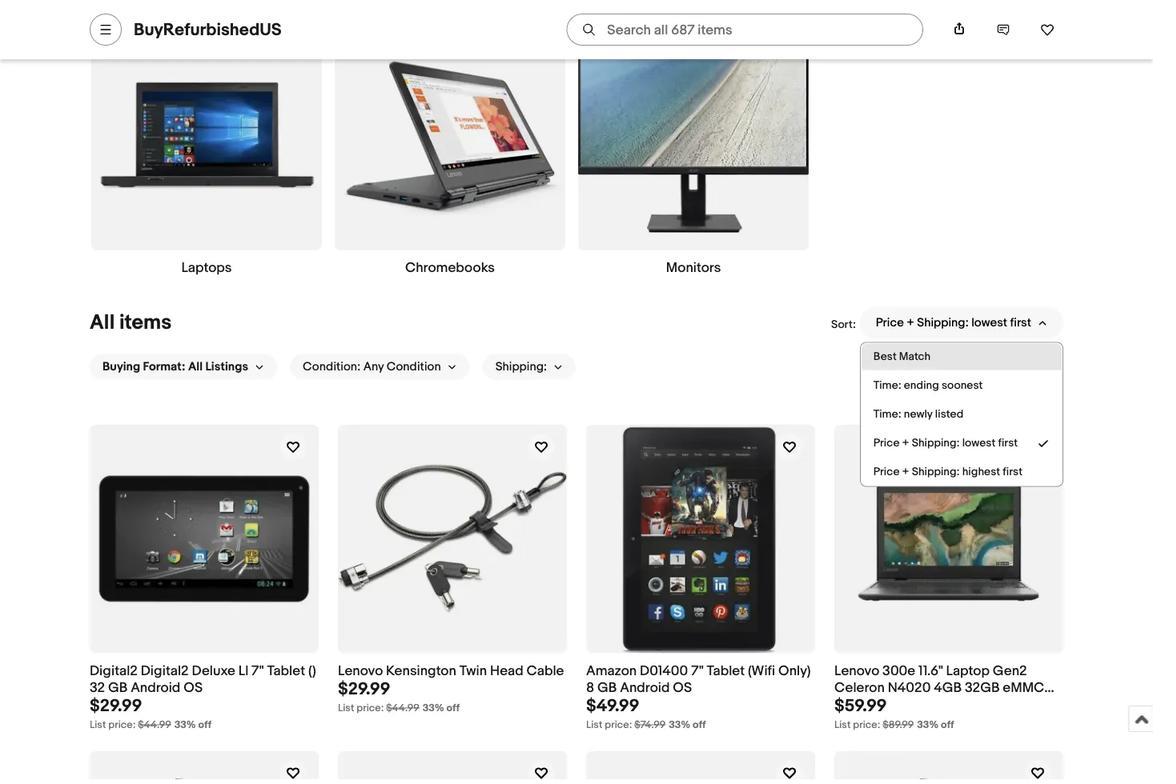 Task type: locate. For each thing, give the bounding box(es) containing it.
price: for lenovo 300e 11.6" laptop gen2 celeron n4020 4gb 32gb emmc chrome os
[[853, 719, 881, 732]]

$29.99
[[338, 680, 390, 700], [90, 696, 142, 717]]

33% inside $49.99 list price: $74.99 33% off
[[669, 719, 691, 732]]

kensington
[[386, 663, 456, 680]]

1 time: from the top
[[874, 379, 902, 393]]

7" inside amazon d01400 7" tablet (wifi only) 8 gb android os
[[691, 663, 704, 680]]

lowest up 'highest'
[[962, 437, 996, 451]]

gen2
[[993, 663, 1027, 680]]

1 horizontal spatial lenovo
[[835, 663, 880, 680]]

0 horizontal spatial os
[[184, 680, 203, 697]]

1 horizontal spatial $44.99
[[386, 703, 419, 715]]

0 vertical spatial $44.99
[[386, 703, 419, 715]]

$29.99 list price: $44.99 33% off for kensington
[[338, 680, 460, 715]]

ctl chromebook j41 11.6" chromebook intel celeron 1.10 ghz 4 gb 32 gb chrome os : quick view image
[[90, 779, 319, 781]]

0 vertical spatial lowest
[[972, 316, 1008, 331]]

price: for digital2 digital2 deluxe ll 7" tablet () 32 gb android os
[[108, 719, 136, 732]]

33% right $89.99
[[917, 719, 939, 732]]

off down digital2 digital2 deluxe ll 7" tablet () 32 gb android os button
[[198, 719, 211, 732]]

all
[[90, 311, 115, 335], [188, 360, 203, 375]]

lenovo inside lenovo 300e 11.6" laptop gen2 celeron n4020 4gb 32gb emmc chrome os
[[835, 663, 880, 680]]

2 tablet from the left
[[707, 663, 745, 680]]

0 vertical spatial +
[[907, 316, 915, 331]]

gb right 32
[[108, 680, 128, 697]]

off down lenovo kensington twin head cable 'button'
[[447, 703, 460, 715]]

lenovo up chrome
[[835, 663, 880, 680]]

33% for 300e
[[917, 719, 939, 732]]

1 horizontal spatial digital2
[[141, 663, 189, 680]]

price + shipping: lowest first up match
[[876, 316, 1032, 331]]

1 digital2 from the left
[[90, 663, 138, 680]]

digital2 digital2 deluxe ll 7" tablet () 32 gb android os : quick view image
[[90, 425, 319, 654]]

list for digital2 digital2 deluxe ll 7" tablet () 32 gb android os
[[90, 719, 106, 732]]

1 vertical spatial first
[[998, 437, 1018, 451]]

highest
[[962, 466, 1001, 480]]

1 android from the left
[[131, 680, 181, 697]]

33%
[[423, 703, 444, 715], [174, 719, 196, 732], [669, 719, 691, 732], [917, 719, 939, 732]]

price + shipping: lowest first inside price + shipping: lowest first 'popup button'
[[876, 316, 1032, 331]]

0 horizontal spatial 7"
[[252, 663, 264, 680]]

shipping: button
[[483, 355, 576, 380]]

1 horizontal spatial $29.99
[[338, 680, 390, 700]]

first
[[1010, 316, 1032, 331], [998, 437, 1018, 451], [1003, 466, 1023, 480]]

digital2
[[90, 663, 138, 680], [141, 663, 189, 680]]

menu
[[861, 343, 1063, 487]]

lowest up soonest
[[972, 316, 1008, 331]]

+
[[907, 316, 915, 331], [902, 437, 909, 451], [902, 466, 909, 480]]

off down 4gb
[[941, 719, 954, 732]]

buyrefurbishedus link
[[134, 19, 282, 40]]

tablet
[[267, 663, 305, 680], [707, 663, 745, 680]]

time: newly listed
[[874, 408, 964, 422]]

ending
[[904, 379, 939, 393]]

0 vertical spatial price + shipping: lowest first
[[876, 316, 1032, 331]]

2 vertical spatial price
[[874, 466, 900, 480]]

33% for d01400
[[669, 719, 691, 732]]

1 horizontal spatial 7"
[[691, 663, 704, 680]]

2 7" from the left
[[691, 663, 704, 680]]

list
[[338, 703, 354, 715], [90, 719, 106, 732], [586, 719, 603, 732], [835, 719, 851, 732]]

price:
[[357, 703, 384, 715], [108, 719, 136, 732], [605, 719, 632, 732], [853, 719, 881, 732]]

$74.99
[[635, 719, 666, 732]]

price: inside $59.99 list price: $89.99 33% off
[[853, 719, 881, 732]]

list inside $59.99 list price: $89.99 33% off
[[835, 719, 851, 732]]

price + shipping: lowest first
[[876, 316, 1032, 331], [874, 437, 1018, 451]]

$29.99 list price: $44.99 33% off for digital2
[[90, 696, 211, 732]]

$44.99
[[386, 703, 419, 715], [138, 719, 171, 732]]

soonest
[[942, 379, 983, 393]]

300e
[[883, 663, 916, 680]]

android up $74.99
[[620, 680, 670, 697]]

1 vertical spatial price + shipping: lowest first
[[874, 437, 1018, 451]]

$29.99 for digital2 digital2 deluxe ll 7" tablet () 32 gb android os
[[90, 696, 142, 717]]

newly
[[904, 408, 933, 422]]

$29.99 for lenovo kensington twin head cable
[[338, 680, 390, 700]]

tablet left ()
[[267, 663, 305, 680]]

0 horizontal spatial gb
[[108, 680, 128, 697]]

price
[[876, 316, 904, 331], [874, 437, 900, 451], [874, 466, 900, 480]]

1 tablet from the left
[[267, 663, 305, 680]]

cable
[[527, 663, 564, 680]]

tablet inside amazon d01400 7" tablet (wifi only) 8 gb android os
[[707, 663, 745, 680]]

$44.99 down kensington
[[386, 703, 419, 715]]

1 vertical spatial time:
[[874, 408, 902, 422]]

os inside lenovo 300e 11.6" laptop gen2 celeron n4020 4gb 32gb emmc chrome os
[[888, 697, 908, 713]]

2 gb from the left
[[598, 680, 617, 697]]

price + shipping: lowest first button
[[860, 307, 1064, 339]]

twin
[[460, 663, 487, 680]]

$44.99 down digital2 digital2 deluxe ll 7" tablet () 32 gb android os
[[138, 719, 171, 732]]

all right format:
[[188, 360, 203, 375]]

$59.99 list price: $89.99 33% off
[[835, 696, 954, 732]]

os
[[184, 680, 203, 697], [673, 680, 692, 697], [888, 697, 908, 713]]

items
[[119, 311, 172, 335]]

amazon d01400 7" tablet (wifi only) 8 gb android os
[[586, 663, 811, 697]]

0 vertical spatial time:
[[874, 379, 902, 393]]

1 vertical spatial $44.99
[[138, 719, 171, 732]]

33% inside $59.99 list price: $89.99 33% off
[[917, 719, 939, 732]]

4gb
[[934, 680, 962, 697]]

lenovo for $59.99
[[835, 663, 880, 680]]

0 vertical spatial price
[[876, 316, 904, 331]]

lenovo inside 'button'
[[338, 663, 383, 680]]

2 vertical spatial first
[[1003, 466, 1023, 480]]

0 horizontal spatial lenovo
[[338, 663, 383, 680]]

best match
[[874, 351, 931, 364]]

33% down digital2 digital2 deluxe ll 7" tablet () 32 gb android os
[[174, 719, 196, 732]]

time:
[[874, 379, 902, 393], [874, 408, 902, 422]]

lenovo
[[338, 663, 383, 680], [835, 663, 880, 680]]

list for lenovo 300e 11.6" laptop gen2 celeron n4020 4gb 32gb emmc chrome os
[[835, 719, 851, 732]]

price + shipping: lowest first up price + shipping: highest first
[[874, 437, 1018, 451]]

1 horizontal spatial gb
[[598, 680, 617, 697]]

gb
[[108, 680, 128, 697], [598, 680, 617, 697]]

7" right ll in the left of the page
[[252, 663, 264, 680]]

Search all 687 items field
[[566, 14, 923, 46]]

list inside $49.99 list price: $74.99 33% off
[[586, 719, 603, 732]]

off inside $59.99 list price: $89.99 33% off
[[941, 719, 954, 732]]

1 lenovo from the left
[[338, 663, 383, 680]]

lenovo kensington twin head cable button
[[338, 663, 567, 680]]

lenovo kensington twin head cable
[[338, 663, 564, 680]]

1 horizontal spatial tablet
[[707, 663, 745, 680]]

android inside digital2 digital2 deluxe ll 7" tablet () 32 gb android os
[[131, 680, 181, 697]]

1 7" from the left
[[252, 663, 264, 680]]

0 vertical spatial first
[[1010, 316, 1032, 331]]

android
[[131, 680, 181, 697], [620, 680, 670, 697]]

1 horizontal spatial all
[[188, 360, 203, 375]]

32gb
[[965, 680, 1000, 697]]

price + shipping: highest first
[[874, 466, 1023, 480]]

laptops button
[[91, 20, 322, 277]]

2 android from the left
[[620, 680, 670, 697]]

2 lenovo from the left
[[835, 663, 880, 680]]

7" right d01400
[[691, 663, 704, 680]]

0 horizontal spatial digital2
[[90, 663, 138, 680]]

all left items
[[90, 311, 115, 335]]

chromebooks button
[[335, 20, 565, 277]]

1 vertical spatial price
[[874, 437, 900, 451]]

shipping:
[[917, 316, 969, 331], [496, 360, 547, 375], [912, 437, 960, 451], [912, 466, 960, 480]]

7" inside digital2 digital2 deluxe ll 7" tablet () 32 gb android os
[[252, 663, 264, 680]]

0 horizontal spatial all
[[90, 311, 115, 335]]

laptop
[[946, 663, 990, 680]]

off for 7"
[[693, 719, 706, 732]]

price: inside $49.99 list price: $74.99 33% off
[[605, 719, 632, 732]]

list for lenovo kensington twin head cable
[[338, 703, 354, 715]]

android right 32
[[131, 680, 181, 697]]

1 vertical spatial all
[[188, 360, 203, 375]]

time: down "best"
[[874, 379, 902, 393]]

1 horizontal spatial os
[[673, 680, 692, 697]]

tablet left (wifi at the bottom
[[707, 663, 745, 680]]

0 horizontal spatial $44.99
[[138, 719, 171, 732]]

33% down kensington
[[423, 703, 444, 715]]

format:
[[143, 360, 185, 375]]

save this seller buyrefurbishedus image
[[1040, 22, 1055, 37]]

0 horizontal spatial tablet
[[267, 663, 305, 680]]

condition: any condition button
[[290, 355, 470, 380]]

tablet inside digital2 digital2 deluxe ll 7" tablet () 32 gb android os
[[267, 663, 305, 680]]

0 horizontal spatial $29.99
[[90, 696, 142, 717]]

gb right 8
[[598, 680, 617, 697]]

amazon
[[586, 663, 637, 680]]

$49.99 list price: $74.99 33% off
[[586, 696, 706, 732]]

2 time: from the top
[[874, 408, 902, 422]]

33% right $74.99
[[669, 719, 691, 732]]

0 horizontal spatial android
[[131, 680, 181, 697]]

8
[[586, 680, 594, 697]]

time: left newly
[[874, 408, 902, 422]]

1 horizontal spatial android
[[620, 680, 670, 697]]

0 horizontal spatial $29.99 list price: $44.99 33% off
[[90, 696, 211, 732]]

chrome
[[835, 697, 885, 713]]

1 gb from the left
[[108, 680, 128, 697]]

0 vertical spatial all
[[90, 311, 115, 335]]

time: for time: ending soonest
[[874, 379, 902, 393]]

2 horizontal spatial os
[[888, 697, 908, 713]]

off
[[447, 703, 460, 715], [198, 719, 211, 732], [693, 719, 706, 732], [941, 719, 954, 732]]

sort:
[[831, 318, 856, 332]]

(wifi
[[748, 663, 776, 680]]

off inside $49.99 list price: $74.99 33% off
[[693, 719, 706, 732]]

1 horizontal spatial $29.99 list price: $44.99 33% off
[[338, 680, 460, 715]]

7"
[[252, 663, 264, 680], [691, 663, 704, 680]]

lenovo 300e 11.6" laptop gen2 celeron n4020 4gb 32gb emmc chrome os button
[[835, 663, 1064, 713]]

off down the amazon d01400 7" tablet (wifi only) 8 gb android os 'button' at the right bottom of the page
[[693, 719, 706, 732]]

lenovo right ()
[[338, 663, 383, 680]]

$29.99 list price: $44.99 33% off
[[338, 680, 460, 715], [90, 696, 211, 732]]

digital2 digital2 deluxe ll 7" tablet () 32 gb android os
[[90, 663, 316, 697]]

lowest
[[972, 316, 1008, 331], [962, 437, 996, 451]]



Task type: describe. For each thing, give the bounding box(es) containing it.
buying format: all listings button
[[90, 355, 277, 380]]

best
[[874, 351, 897, 364]]

celeron
[[835, 680, 885, 697]]

amazon d01400 7" tablet (wifi only) 8 gb android os button
[[586, 663, 815, 697]]

lenovo 100e chromebook 11.6" intel celeron 1.10 ghz 4gb 32gb chrome os : quick view image
[[338, 752, 567, 781]]

ctl chromebook j41 11.6 chromebook intel celeron 1.10 ghz 4 gb 32 gb chrome os : quick view image
[[835, 779, 1064, 781]]

buying
[[103, 360, 140, 375]]

1 vertical spatial lowest
[[962, 437, 996, 451]]

buying format: all listings
[[103, 360, 248, 375]]

time: for time: newly listed
[[874, 408, 902, 422]]

os inside amazon d01400 7" tablet (wifi only) 8 gb android os
[[673, 680, 692, 697]]

lenovo 300e 11.6" laptop gen2 celeron n4020 4gb 32gb emmc chrome os
[[835, 663, 1045, 713]]

2 vertical spatial +
[[902, 466, 909, 480]]

condition: any condition
[[303, 360, 441, 375]]

gb inside amazon d01400 7" tablet (wifi only) 8 gb android os
[[598, 680, 617, 697]]

monitors button
[[578, 20, 809, 277]]

n4020
[[888, 680, 931, 697]]

match
[[899, 351, 931, 364]]

listed
[[935, 408, 964, 422]]

chromebooks
[[405, 260, 495, 277]]

head
[[490, 663, 524, 680]]

first inside 'popup button'
[[1010, 316, 1032, 331]]

amazon d01400 7" tablet (wifi only) 8 gb android os : quick view image
[[586, 425, 815, 654]]

only)
[[779, 663, 811, 680]]

android inside amazon d01400 7" tablet (wifi only) 8 gb android os
[[620, 680, 670, 697]]

$59.99
[[835, 696, 887, 717]]

1 vertical spatial +
[[902, 437, 909, 451]]

deluxe
[[192, 663, 235, 680]]

$44.99 for kensington
[[386, 703, 419, 715]]

time: ending soonest
[[874, 379, 983, 393]]

any
[[363, 360, 384, 375]]

price: for lenovo kensington twin head cable
[[357, 703, 384, 715]]

digital2 digital2 deluxe ll 7" tablet () 32 gb android os button
[[90, 663, 319, 697]]

lenovo kensington twin head cable : quick view image
[[338, 465, 567, 614]]

$44.99 for digital2
[[138, 719, 171, 732]]

emmc
[[1003, 680, 1045, 697]]

()
[[308, 663, 316, 680]]

condition
[[387, 360, 441, 375]]

2 digital2 from the left
[[141, 663, 189, 680]]

off for deluxe
[[198, 719, 211, 732]]

lowest inside 'popup button'
[[972, 316, 1008, 331]]

off for 11.6"
[[941, 719, 954, 732]]

laptops
[[181, 260, 232, 277]]

lenovo for $29.99
[[338, 663, 383, 680]]

listings
[[205, 360, 248, 375]]

d01400
[[640, 663, 688, 680]]

33% for digital2
[[174, 719, 196, 732]]

price: for amazon d01400 7" tablet (wifi only) 8 gb android os
[[605, 719, 632, 732]]

price + shipping: lowest first inside menu
[[874, 437, 1018, 451]]

32
[[90, 680, 105, 697]]

os inside digital2 digital2 deluxe ll 7" tablet () 32 gb android os
[[184, 680, 203, 697]]

ll
[[239, 663, 249, 680]]

all inside buying format: all listings dropdown button
[[188, 360, 203, 375]]

monitors
[[666, 260, 721, 277]]

menu containing best match
[[861, 343, 1063, 487]]

off for twin
[[447, 703, 460, 715]]

price inside 'popup button'
[[876, 316, 904, 331]]

condition:
[[303, 360, 361, 375]]

buyrefurbishedus
[[134, 19, 282, 40]]

list for amazon d01400 7" tablet (wifi only) 8 gb android os
[[586, 719, 603, 732]]

$89.99
[[883, 719, 914, 732]]

all items
[[90, 311, 172, 335]]

gb inside digital2 digital2 deluxe ll 7" tablet () 32 gb android os
[[108, 680, 128, 697]]

33% for kensington
[[423, 703, 444, 715]]

+ inside 'popup button'
[[907, 316, 915, 331]]

$49.99
[[586, 696, 640, 717]]

lenovo 300e 11.6" laptop gen2 celeron n4020 4gb 32gb emmc chrome os : quick view image
[[835, 425, 1064, 654]]

11.6"
[[919, 663, 943, 680]]



Task type: vqa. For each thing, say whether or not it's contained in the screenshot.


